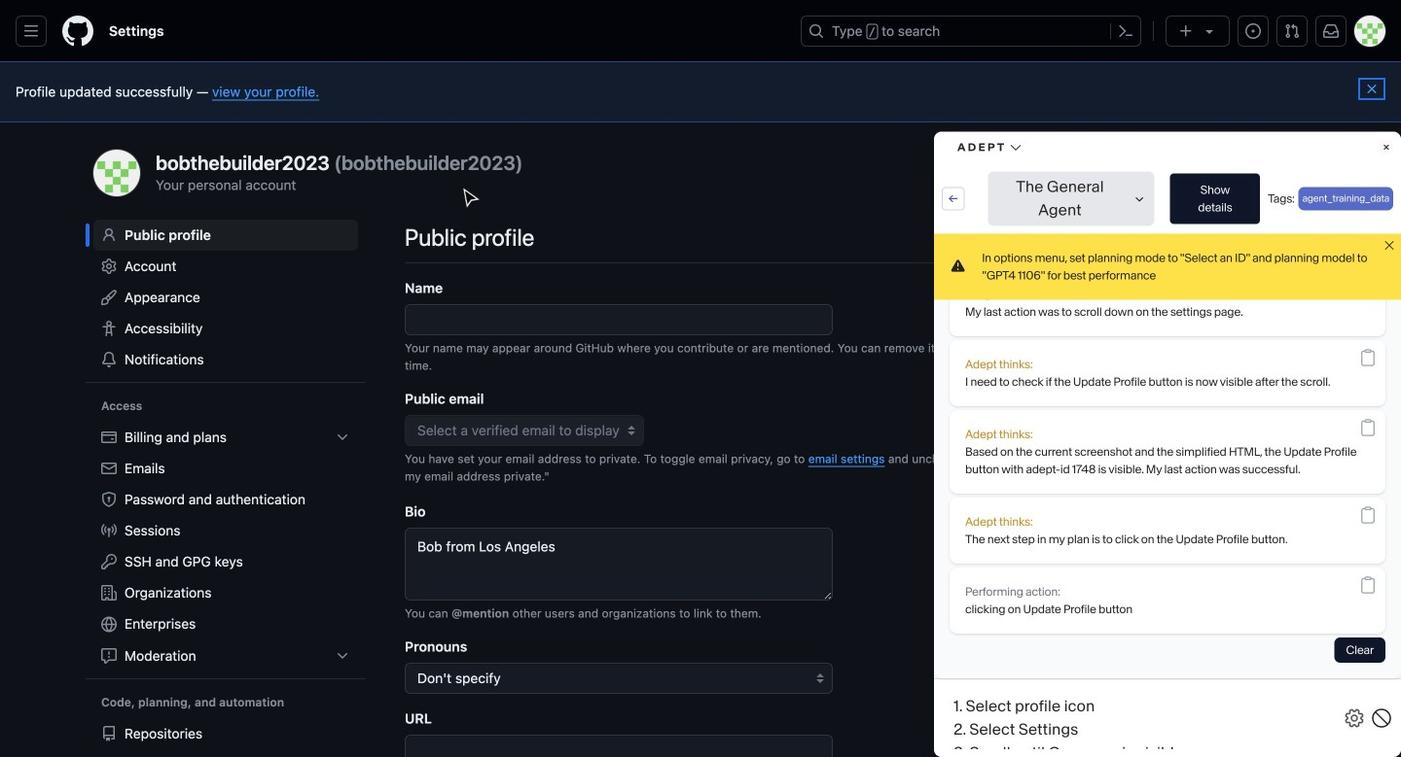 Task type: vqa. For each thing, say whether or not it's contained in the screenshot.
fourth 2m from the bottom
no



Task type: describe. For each thing, give the bounding box(es) containing it.
dismiss this message image
[[1364, 81, 1380, 97]]

command palette image
[[1118, 23, 1133, 39]]

1 vertical spatial @bobthebuilder2023 image
[[1027, 306, 1222, 500]]

accessibility image
[[101, 321, 117, 337]]

issue opened image
[[1245, 23, 1261, 39]]

homepage image
[[62, 16, 93, 47]]

pencil image
[[1044, 469, 1060, 485]]

notifications image
[[1323, 23, 1339, 39]]

shield lock image
[[101, 492, 117, 508]]

mail image
[[101, 461, 117, 477]]

gear image
[[101, 259, 117, 274]]



Task type: locate. For each thing, give the bounding box(es) containing it.
list
[[93, 422, 358, 672]]

1 horizontal spatial @bobthebuilder2023 image
[[1027, 306, 1222, 500]]

paintbrush image
[[101, 290, 117, 306]]

repo image
[[101, 727, 117, 742]]

broadcast image
[[101, 523, 117, 539]]

None text field
[[405, 305, 833, 336], [405, 735, 833, 758], [405, 305, 833, 336], [405, 735, 833, 758]]

0 vertical spatial @bobthebuilder2023 image
[[93, 150, 140, 197]]

Tell us a little bit about yourself text field
[[405, 528, 833, 601]]

key image
[[101, 555, 117, 570]]

0 horizontal spatial @bobthebuilder2023 image
[[93, 150, 140, 197]]

bell image
[[101, 352, 117, 368]]

globe image
[[101, 617, 117, 633]]

git pull request image
[[1284, 23, 1300, 39]]

plus image
[[1178, 23, 1194, 39]]

alert
[[16, 82, 1385, 102]]

organization image
[[101, 586, 117, 601]]

triangle down image
[[1202, 23, 1217, 39]]

person image
[[101, 228, 117, 243]]

@bobthebuilder2023 image
[[93, 150, 140, 197], [1027, 306, 1222, 500]]



